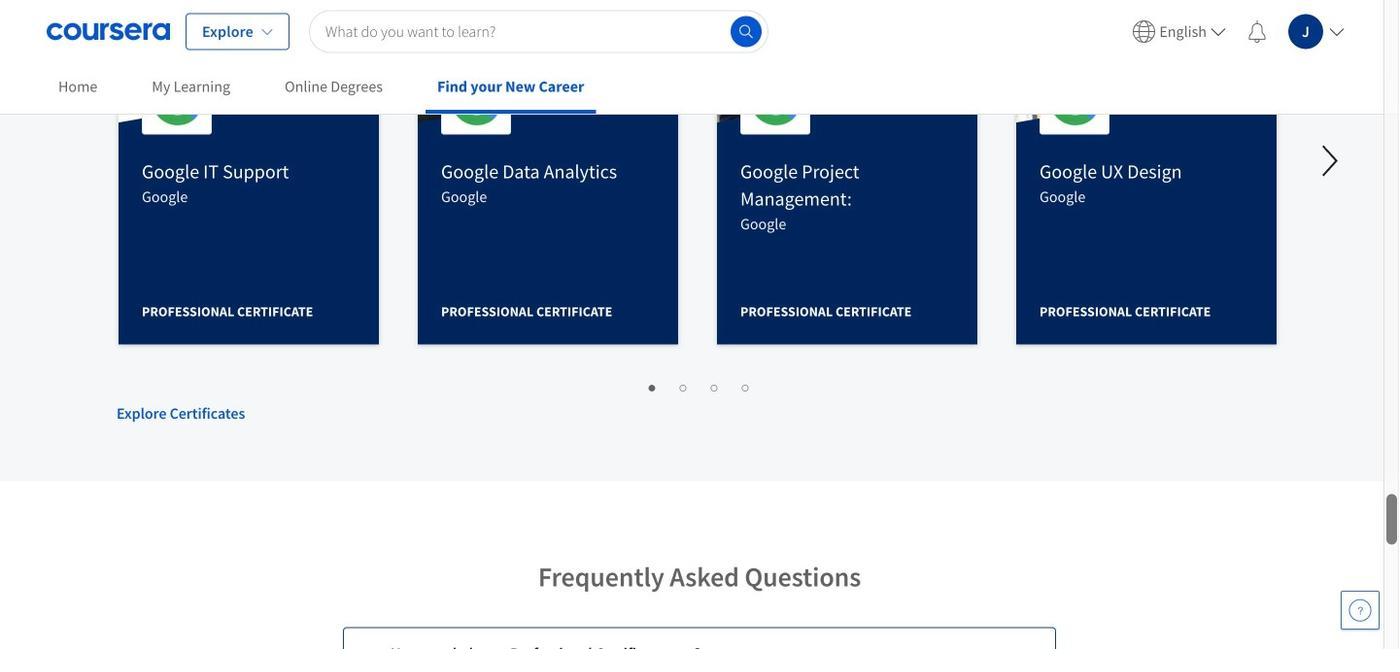Task type: locate. For each thing, give the bounding box(es) containing it.
None search field
[[309, 10, 769, 53]]

What do you want to learn? text field
[[309, 10, 769, 53]]

slides group
[[107, 0, 1400, 496]]

list
[[117, 375, 1283, 398]]

coursera image
[[47, 16, 170, 47]]



Task type: vqa. For each thing, say whether or not it's contained in the screenshot.
Help Center image
yes



Task type: describe. For each thing, give the bounding box(es) containing it.
next slide image
[[1307, 137, 1354, 184]]

help center image
[[1349, 599, 1372, 622]]



